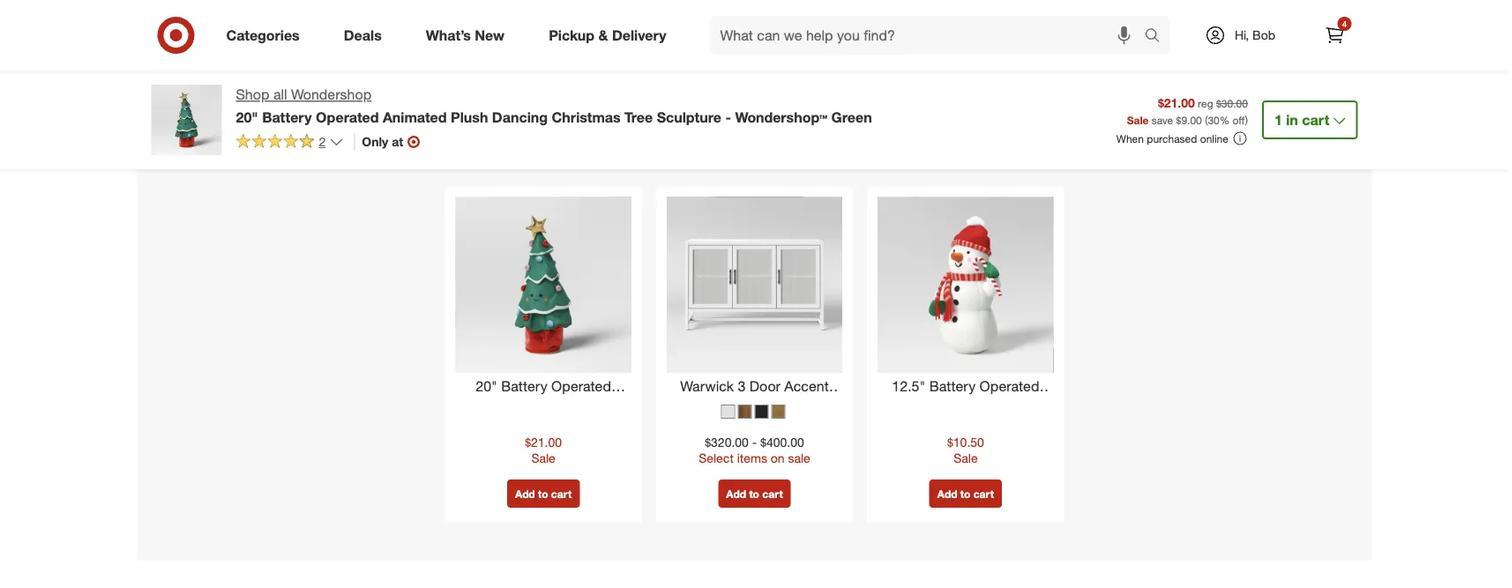 Task type: describe. For each thing, give the bounding box(es) containing it.
9.00
[[1182, 113, 1202, 127]]

operated
[[316, 108, 379, 126]]

all
[[273, 86, 287, 103]]

$
[[1176, 113, 1182, 127]]

$21.00 for reg
[[1158, 95, 1195, 110]]

cart for $320.00 - $400.00 select items on sale
[[762, 488, 783, 501]]

online
[[1200, 132, 1229, 145]]

categories link
[[211, 16, 322, 55]]

to for $21.00 sale
[[538, 488, 548, 501]]

to for $10.50 sale
[[960, 488, 971, 501]]

$400.00
[[760, 435, 804, 451]]

black image
[[755, 405, 769, 419]]

off
[[1233, 113, 1245, 127]]

plush
[[451, 108, 488, 126]]

%
[[1220, 113, 1230, 127]]

What can we help you find? suggestions appear below search field
[[710, 16, 1149, 55]]

shop
[[236, 86, 269, 103]]

add to cart for $10.50 sale
[[937, 488, 994, 501]]

1 in cart
[[1275, 111, 1330, 128]]

sale inside $21.00 reg $30.00 sale save $ 9.00 ( 30 % off )
[[1127, 113, 1149, 127]]

$320.00
[[705, 435, 749, 451]]

reg
[[1198, 97, 1213, 110]]

shop all wondershop 20" battery operated animated plush dancing christmas tree sculpture - wondershop™ green
[[236, 86, 872, 126]]

cart right in
[[1302, 111, 1330, 128]]

what's new
[[426, 27, 505, 44]]

add to cart button for $10.50 sale
[[929, 480, 1002, 508]]

christmas
[[552, 108, 621, 126]]

deals link
[[329, 16, 404, 55]]

battery
[[262, 108, 312, 126]]

cart for $21.00 sale
[[551, 488, 572, 501]]

add for $10.50 sale
[[937, 488, 958, 501]]

add to cart for $21.00 sale
[[515, 488, 572, 501]]

30
[[1208, 113, 1220, 127]]

2
[[319, 134, 326, 149]]

sale
[[788, 451, 810, 466]]

in
[[1286, 111, 1298, 128]]

$10.50 sale
[[947, 435, 984, 466]]

on
[[771, 451, 785, 466]]

delivery
[[612, 27, 666, 44]]



Task type: vqa. For each thing, say whether or not it's contained in the screenshot.
Up related to video games & accessories*
no



Task type: locate. For each thing, give the bounding box(es) containing it.
save
[[1152, 113, 1173, 127]]

sale inside $21.00 sale
[[531, 451, 556, 466]]

3 to from the left
[[960, 488, 971, 501]]

1 horizontal spatial -
[[752, 435, 757, 451]]

0 vertical spatial $21.00
[[1158, 95, 1195, 110]]

1 to from the left
[[538, 488, 548, 501]]

1 horizontal spatial $21.00
[[1158, 95, 1195, 110]]

2 add to cart button from the left
[[718, 480, 791, 508]]

add down items
[[726, 488, 746, 501]]

purchased
[[1147, 132, 1197, 145]]

$21.00 reg $30.00 sale save $ 9.00 ( 30 % off )
[[1127, 95, 1248, 127]]

add to cart button for $21.00 sale
[[507, 480, 580, 508]]

4
[[1342, 18, 1347, 29]]

2 horizontal spatial add
[[937, 488, 958, 501]]

at
[[392, 134, 403, 149]]

1 add to cart from the left
[[515, 488, 572, 501]]

20"
[[236, 108, 258, 126]]

what's new link
[[411, 16, 527, 55]]

cart for $10.50 sale
[[974, 488, 994, 501]]

$21.00 inside $21.00 reg $30.00 sale save $ 9.00 ( 30 % off )
[[1158, 95, 1195, 110]]

select
[[699, 451, 734, 466]]

$10.50
[[947, 435, 984, 451]]

sale for $10.50 sale
[[954, 451, 978, 466]]

cart down $21.00 sale
[[551, 488, 572, 501]]

new
[[475, 27, 505, 44]]

white image
[[721, 405, 735, 419]]

cart
[[1302, 111, 1330, 128], [551, 488, 572, 501], [762, 488, 783, 501], [974, 488, 994, 501]]

add
[[515, 488, 535, 501], [726, 488, 746, 501], [937, 488, 958, 501]]

20" battery operated animated plush dancing christmas tree sculpture - wondershop™ green image
[[456, 198, 631, 374], [456, 198, 631, 374]]

add to cart button
[[507, 480, 580, 508], [718, 480, 791, 508], [929, 480, 1002, 508]]

to for $320.00 - $400.00 select items on sale
[[749, 488, 759, 501]]

when purchased online
[[1117, 132, 1229, 145]]

natural image
[[771, 405, 786, 419]]

1
[[1275, 111, 1282, 128]]

add to cart
[[515, 488, 572, 501], [726, 488, 783, 501], [937, 488, 994, 501]]

to down items
[[749, 488, 759, 501]]

sale for $21.00 sale
[[531, 451, 556, 466]]

$21.00
[[1158, 95, 1195, 110], [525, 435, 562, 451]]

add down $21.00 sale
[[515, 488, 535, 501]]

$21.00 for sale
[[525, 435, 562, 451]]

pickup & delivery link
[[534, 16, 689, 55]]

2 horizontal spatial add to cart
[[937, 488, 994, 501]]

1 horizontal spatial sale
[[954, 451, 978, 466]]

$30.00
[[1216, 97, 1248, 110]]

only at
[[362, 134, 403, 149]]

0 horizontal spatial to
[[538, 488, 548, 501]]

only
[[362, 134, 388, 149]]

1 vertical spatial -
[[752, 435, 757, 451]]

brown image
[[738, 405, 752, 419]]

1 add to cart button from the left
[[507, 480, 580, 508]]

3 add from the left
[[937, 488, 958, 501]]

image of 20" battery operated animated plush dancing christmas tree sculpture - wondershop™ green image
[[151, 85, 222, 155]]

- right $320.00
[[752, 435, 757, 451]]

hi, bob
[[1235, 27, 1276, 43]]

1 add from the left
[[515, 488, 535, 501]]

green
[[831, 108, 872, 126]]

-
[[725, 108, 731, 126], [752, 435, 757, 451]]

- inside the shop all wondershop 20" battery operated animated plush dancing christmas tree sculpture - wondershop™ green
[[725, 108, 731, 126]]

pickup & delivery
[[549, 27, 666, 44]]

add to cart button down items
[[718, 480, 791, 508]]

search button
[[1137, 16, 1179, 58]]

)
[[1245, 113, 1248, 127]]

to down $21.00 sale
[[538, 488, 548, 501]]

sale inside $10.50 sale
[[954, 451, 978, 466]]

1 horizontal spatial to
[[749, 488, 759, 501]]

search
[[1137, 28, 1179, 45]]

3 add to cart button from the left
[[929, 480, 1002, 508]]

1 vertical spatial $21.00
[[525, 435, 562, 451]]

bob
[[1253, 27, 1276, 43]]

animated
[[383, 108, 447, 126]]

add to cart down items
[[726, 488, 783, 501]]

cart down "on" on the bottom right
[[762, 488, 783, 501]]

dancing
[[492, 108, 548, 126]]

to
[[538, 488, 548, 501], [749, 488, 759, 501], [960, 488, 971, 501]]

0 horizontal spatial -
[[725, 108, 731, 126]]

(
[[1205, 113, 1208, 127]]

1 horizontal spatial add to cart button
[[718, 480, 791, 508]]

pickup
[[549, 27, 595, 44]]

items
[[737, 451, 767, 466]]

to down $10.50 sale
[[960, 488, 971, 501]]

hi,
[[1235, 27, 1249, 43]]

0 horizontal spatial add
[[515, 488, 535, 501]]

$320.00 - $400.00 select items on sale
[[699, 435, 810, 466]]

- right sculpture
[[725, 108, 731, 126]]

add for $21.00 sale
[[515, 488, 535, 501]]

add to cart down $21.00 sale
[[515, 488, 572, 501]]

0 horizontal spatial add to cart
[[515, 488, 572, 501]]

1 horizontal spatial add
[[726, 488, 746, 501]]

sale
[[1127, 113, 1149, 127], [531, 451, 556, 466], [954, 451, 978, 466]]

&
[[599, 27, 608, 44]]

add down $10.50 sale
[[937, 488, 958, 501]]

wondershop
[[291, 86, 372, 103]]

2 horizontal spatial to
[[960, 488, 971, 501]]

2 horizontal spatial sale
[[1127, 113, 1149, 127]]

add to cart down $10.50 sale
[[937, 488, 994, 501]]

add to cart button down $21.00 sale
[[507, 480, 580, 508]]

2 add from the left
[[726, 488, 746, 501]]

when
[[1117, 132, 1144, 145]]

1 horizontal spatial add to cart
[[726, 488, 783, 501]]

12.5" battery operated animated plush snowman christmas figurine - wondershop™ white image
[[878, 198, 1054, 374], [878, 198, 1054, 374]]

cart down $10.50 sale
[[974, 488, 994, 501]]

1 in cart for 20" battery operated animated plush dancing christmas tree sculpture - wondershop™ green element
[[1275, 111, 1330, 128]]

0 horizontal spatial add to cart button
[[507, 480, 580, 508]]

add to cart button down $10.50 sale
[[929, 480, 1002, 508]]

deals
[[344, 27, 382, 44]]

4 link
[[1316, 16, 1354, 55]]

0 vertical spatial -
[[725, 108, 731, 126]]

add for $320.00 - $400.00 select items on sale
[[726, 488, 746, 501]]

add to cart for $320.00 - $400.00 select items on sale
[[726, 488, 783, 501]]

2 horizontal spatial add to cart button
[[929, 480, 1002, 508]]

add to cart button for $320.00 - $400.00 select items on sale
[[718, 480, 791, 508]]

0 horizontal spatial $21.00
[[525, 435, 562, 451]]

- inside $320.00 - $400.00 select items on sale
[[752, 435, 757, 451]]

3 add to cart from the left
[[937, 488, 994, 501]]

warwick 3 door accent tv stand for tvs up to 59" - threshold™ image
[[667, 198, 843, 374], [667, 198, 843, 374]]

wondershop™
[[735, 108, 828, 126]]

what's
[[426, 27, 471, 44]]

2 link
[[236, 133, 343, 153]]

2 add to cart from the left
[[726, 488, 783, 501]]

$21.00 sale
[[525, 435, 562, 466]]

tree
[[625, 108, 653, 126]]

2 to from the left
[[749, 488, 759, 501]]

sculpture
[[657, 108, 722, 126]]

0 horizontal spatial sale
[[531, 451, 556, 466]]

categories
[[226, 27, 300, 44]]



